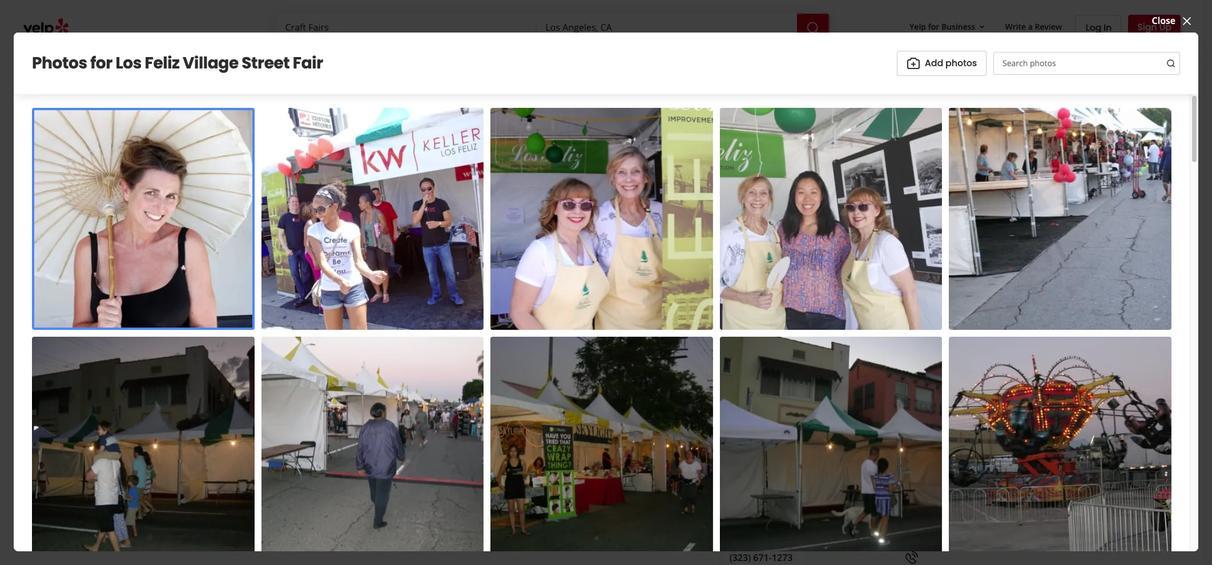 Task type: locate. For each thing, give the bounding box(es) containing it.
0 horizontal spatial in
[[457, 485, 465, 496]]

0 horizontal spatial fair
[[293, 52, 323, 74]]

a
[[1028, 21, 1033, 32], [328, 347, 334, 360], [452, 474, 456, 485]]

1 vertical spatial "
[[453, 485, 455, 496]]

0 vertical spatial like
[[779, 433, 793, 446]]

24 phone v2 image
[[905, 551, 919, 565]]

0 horizontal spatial just
[[499, 474, 512, 485]]

2 right eclectic.
[[637, 515, 641, 526]]

2
[[467, 485, 471, 496], [637, 515, 641, 526]]

in 2 reviews button down 'street'
[[455, 485, 503, 496]]

1 vertical spatial other
[[869, 420, 892, 432]]

0 vertical spatial "
[[319, 433, 321, 444]]

24 close v2 image
[[1180, 14, 1194, 28]]

what inside , i'd hit bloomfest la the previous day, so i wasn't sure what to expect.
[[396, 485, 414, 496]]

reviews right 4 on the bottom
[[654, 433, 683, 444]]

to inside , i'd hit bloomfest la the previous day, so i wasn't sure what to expect.
[[416, 485, 424, 496]]

photo of los feliz village street fair - los angeles, ca, us. donna locke & stella balesh volunteers at the los feliz improvement assn. booth image
[[606, 75, 970, 318]]

fair;
[[482, 474, 497, 485]]

write right 16 chevron down v2 image
[[1005, 21, 1026, 32]]

" it's hard to know what to expect at a street fair; just like james s.
[[319, 474, 562, 485]]

for right photos
[[90, 52, 112, 74]]

0 horizontal spatial i
[[347, 485, 349, 496]]

but inside this business has not enabled messaging on yelp, but you can still contact other businesses like them.
[[766, 420, 780, 432]]

1 horizontal spatial bloomfest
[[589, 474, 627, 485]]

like inside this business has not enabled messaging on yelp, but you can still contact other businesses like them.
[[779, 433, 793, 446]]

see for see all 64 photos
[[833, 275, 849, 288]]

out
[[783, 349, 810, 372]]

can
[[801, 420, 816, 432]]

for
[[928, 21, 939, 32], [90, 52, 112, 74]]

out.
[[618, 433, 633, 444]]

0 horizontal spatial los
[[116, 52, 142, 74]]

los
[[116, 52, 142, 74], [275, 193, 320, 232]]

0 vertical spatial add
[[925, 56, 943, 69]]

0 horizontal spatial in 2 reviews button
[[455, 485, 503, 496]]

2 down 'street'
[[467, 485, 471, 496]]

1 horizontal spatial i
[[474, 515, 476, 526]]

1 vertical spatial photos
[[878, 275, 909, 288]]

highlights
[[318, 403, 376, 419]]

businesses down 'yelp,'
[[729, 433, 776, 446]]

yesterday
[[514, 515, 550, 526]]

1 horizontal spatial 2
[[637, 515, 641, 526]]

la left which
[[436, 515, 446, 526]]

businesses up business
[[729, 370, 820, 392]]

see hours
[[316, 283, 349, 293]]

la left the
[[629, 474, 638, 485]]

but down business
[[766, 420, 780, 432]]

" right as
[[622, 515, 625, 526]]

0 horizontal spatial review
[[275, 403, 316, 419]]

sure
[[377, 485, 394, 496]]

other down messaging
[[869, 420, 892, 432]]

but right yesterday
[[552, 515, 565, 526]]

1 horizontal spatial just
[[567, 515, 581, 526]]

" for " much smaller than bloomfest la , which i attended yesterday but just as eclectic. " in 2 reviews
[[319, 515, 321, 526]]

bloomfest la button
[[393, 515, 446, 526]]

0 vertical spatial other
[[832, 349, 875, 372]]

0 vertical spatial i
[[347, 485, 349, 496]]

i'd
[[566, 474, 575, 485]]

0 vertical spatial for
[[928, 21, 939, 32]]

add right 24 add photo v2
[[925, 56, 943, 69]]

this
[[729, 406, 747, 418]]

so down the hard
[[336, 485, 345, 496]]

0 horizontal spatial like
[[514, 474, 527, 485]]

1 vertical spatial feliz
[[326, 193, 386, 232]]

0 vertical spatial search image
[[806, 21, 820, 35]]

3 " from the top
[[319, 515, 321, 526]]

1 horizontal spatial la
[[629, 474, 638, 485]]

smaller
[[344, 515, 372, 526]]

1 horizontal spatial a
[[452, 474, 456, 485]]

"
[[319, 433, 321, 444], [319, 474, 321, 485], [319, 515, 321, 526]]

for inside yelp for business button
[[928, 21, 939, 32]]

2 vertical spatial in
[[627, 515, 635, 526]]

to up 'wasn't'
[[354, 474, 361, 485]]

2 vertical spatial ,
[[446, 515, 448, 526]]

see
[[833, 275, 849, 288], [316, 283, 328, 293]]

other
[[832, 349, 875, 372], [869, 420, 892, 432]]

1 vertical spatial la
[[436, 515, 446, 526]]

0 vertical spatial bloomfest
[[589, 474, 627, 485]]

add right 24 camera v2 icon
[[408, 347, 426, 360]]

what up sure
[[386, 474, 404, 485]]

1 vertical spatial businesses
[[729, 433, 776, 446]]

fair
[[293, 52, 323, 74], [583, 193, 636, 232]]

what right sure
[[396, 485, 414, 496]]

1 vertical spatial just
[[567, 515, 581, 526]]

review left log
[[1035, 21, 1062, 32]]

close button
[[1152, 14, 1194, 28]]

0 vertical spatial street
[[242, 52, 290, 74]]

add photos link
[[897, 51, 987, 76]]

, left venues
[[390, 261, 393, 274]]

i
[[347, 485, 349, 496], [474, 515, 476, 526]]

1 horizontal spatial like
[[779, 433, 793, 446]]

" right james s. image
[[319, 515, 321, 526]]

this business has not enabled messaging on yelp, but you can still contact other businesses like them.
[[729, 406, 905, 446]]

request
[[819, 466, 853, 479]]

like left james
[[514, 474, 527, 485]]

0 vertical spatial "
[[633, 433, 635, 444]]

" it stretched from vermont to hillhurst and there were so many things to check out. " in 4 reviews
[[319, 433, 683, 444]]

in 2 reviews button
[[455, 485, 503, 496], [625, 515, 673, 526]]

" left stretched
[[319, 433, 321, 444]]

0 horizontal spatial feliz
[[145, 52, 180, 74]]

0 horizontal spatial search image
[[806, 21, 820, 35]]

other up enabled
[[832, 349, 875, 372]]

hillhurst
[[430, 433, 466, 444]]

0 horizontal spatial add
[[408, 347, 426, 360]]

region
[[266, 433, 711, 549]]

2 horizontal spatial ,
[[562, 474, 564, 485]]

in
[[638, 433, 645, 444], [457, 485, 465, 496], [627, 515, 635, 526]]

1 horizontal spatial in 2 reviews button
[[625, 515, 673, 526]]

photo
[[428, 347, 455, 360]]

i inside , i'd hit bloomfest la the previous day, so i wasn't sure what to expect.
[[347, 485, 349, 496]]

in 4 reviews button
[[635, 433, 683, 444]]

bloomfest right than
[[393, 515, 434, 526]]

like down you
[[779, 433, 793, 446]]

0 vertical spatial village
[[183, 52, 238, 74]]

3.9 star rating image
[[275, 233, 376, 252]]

james s. image
[[275, 515, 309, 549]]

bloomfest right hit
[[589, 474, 627, 485]]

review highlights
[[275, 403, 376, 419]]

, left which
[[446, 515, 448, 526]]

but
[[766, 420, 780, 432], [552, 515, 565, 526]]

1 vertical spatial search image
[[1166, 59, 1176, 68]]

0 horizontal spatial but
[[552, 515, 565, 526]]

0 vertical spatial a
[[1028, 21, 1033, 32]]

messaging
[[860, 406, 905, 418]]

just right fair; at the left bottom
[[499, 474, 512, 485]]

there
[[484, 433, 504, 444]]

at
[[443, 474, 450, 485]]

2 businesses from the top
[[729, 433, 776, 446]]

1 vertical spatial bloomfest
[[393, 515, 434, 526]]

reach out to other businesses
[[729, 349, 875, 392]]

region containing "
[[266, 433, 711, 549]]

" for " it stretched from vermont to hillhurst and there were so many things to check out. " in 4 reviews
[[319, 433, 321, 444]]

were
[[506, 433, 524, 444]]

, left i'd
[[562, 474, 564, 485]]

0 vertical spatial businesses
[[729, 370, 820, 392]]

1 vertical spatial a
[[328, 347, 334, 360]]

64
[[864, 275, 876, 288]]

i right which
[[474, 515, 476, 526]]

you
[[783, 420, 798, 432]]

add photos
[[925, 56, 977, 69]]

in 2 reviews button for james
[[455, 485, 503, 496]]

1 horizontal spatial village
[[392, 193, 489, 232]]

photos down business
[[945, 56, 977, 69]]

la
[[629, 474, 638, 485], [436, 515, 446, 526]]

street
[[242, 52, 290, 74], [494, 193, 578, 232]]

for right the yelp
[[928, 21, 939, 32]]

0 horizontal spatial write
[[303, 347, 326, 360]]

1 horizontal spatial los
[[275, 193, 320, 232]]

" up day,
[[319, 474, 321, 485]]

0 horizontal spatial "
[[453, 485, 455, 496]]

,
[[390, 261, 393, 274], [562, 474, 564, 485], [446, 515, 448, 526]]

business
[[749, 406, 786, 418]]

1 horizontal spatial street
[[494, 193, 578, 232]]

2 vertical spatial reviews
[[643, 515, 673, 526]]

4
[[647, 433, 652, 444]]

0 vertical spatial in 2 reviews button
[[455, 485, 503, 496]]

but inside region
[[552, 515, 565, 526]]

2 " from the top
[[319, 474, 321, 485]]

" much smaller than bloomfest la , which i attended yesterday but just as eclectic. " in 2 reviews
[[319, 515, 673, 526]]

like
[[779, 433, 793, 446], [514, 474, 527, 485]]

1 horizontal spatial ,
[[446, 515, 448, 526]]

see left the all on the right of page
[[833, 275, 849, 288]]

unclaimed
[[275, 261, 324, 274]]

1 vertical spatial i
[[474, 515, 476, 526]]

write a review
[[303, 347, 366, 360]]

photos
[[945, 56, 977, 69], [878, 275, 909, 288]]

0 vertical spatial los
[[116, 52, 142, 74]]

on
[[729, 420, 741, 432]]

a left review
[[328, 347, 334, 360]]

0 horizontal spatial for
[[90, 52, 112, 74]]

enabled
[[823, 406, 857, 418]]

start request button
[[729, 460, 919, 485]]

businesses
[[729, 370, 820, 392], [729, 433, 776, 446]]

than
[[374, 515, 391, 526]]

0 vertical spatial ,
[[390, 261, 393, 274]]

add photo link
[[380, 341, 465, 366]]

1 businesses from the top
[[729, 370, 820, 392]]

to right out
[[813, 349, 829, 372]]

1 horizontal spatial add
[[925, 56, 943, 69]]

1 vertical spatial fair
[[583, 193, 636, 232]]

see left hours
[[316, 283, 328, 293]]

review highlights element
[[257, 384, 711, 565]]

1 horizontal spatial but
[[766, 420, 780, 432]]

in 2 reviews button for eclectic.
[[625, 515, 673, 526]]

24 share v2 image
[[479, 347, 493, 360]]

0 vertical spatial la
[[629, 474, 638, 485]]

1 vertical spatial what
[[396, 485, 414, 496]]

0 horizontal spatial village
[[183, 52, 238, 74]]

0 horizontal spatial see
[[316, 283, 328, 293]]

1 vertical spatial ,
[[562, 474, 564, 485]]

1 horizontal spatial review
[[1035, 21, 1062, 32]]

1 vertical spatial "
[[319, 474, 321, 485]]

2 vertical spatial "
[[622, 515, 625, 526]]

i down the hard
[[347, 485, 349, 496]]

" down " it's hard to know what to expect at a street fair; just like james s.
[[453, 485, 455, 496]]

, inside , i'd hit bloomfest la the previous day, so i wasn't sure what to expect.
[[562, 474, 564, 485]]

in right eclectic.
[[627, 515, 635, 526]]

1 horizontal spatial "
[[622, 515, 625, 526]]

reviews down the
[[643, 515, 673, 526]]

0 vertical spatial photos
[[945, 56, 977, 69]]

2 horizontal spatial in
[[638, 433, 645, 444]]

up
[[1159, 21, 1172, 34]]

0 vertical spatial but
[[766, 420, 780, 432]]

what
[[386, 474, 404, 485], [396, 485, 414, 496]]

has
[[789, 406, 804, 418]]

in 2 reviews button down the
[[625, 515, 673, 526]]

None search field
[[276, 14, 831, 41]]

so right were
[[526, 433, 535, 444]]

not
[[806, 406, 821, 418]]

1 horizontal spatial see
[[833, 275, 849, 288]]

2 vertical spatial "
[[319, 515, 321, 526]]

2 vertical spatial a
[[452, 474, 456, 485]]

in down 'street'
[[457, 485, 465, 496]]

1 horizontal spatial write
[[1005, 21, 1026, 32]]

1 vertical spatial reviews
[[473, 485, 503, 496]]

reviews down fair; at the left bottom
[[473, 485, 503, 496]]

village
[[183, 52, 238, 74], [392, 193, 489, 232]]

to down expect
[[416, 485, 424, 496]]

review up jose a. image
[[275, 403, 316, 419]]

bloomfest inside , i'd hit bloomfest la the previous day, so i wasn't sure what to expect.
[[589, 474, 627, 485]]

1 " from the top
[[319, 433, 321, 444]]

0 horizontal spatial 2
[[467, 485, 471, 496]]

" in 2 reviews
[[453, 485, 503, 496]]

photos right "64"
[[878, 275, 909, 288]]

in left 4 on the bottom
[[638, 433, 645, 444]]

save
[[566, 347, 588, 360]]

a right 16 chevron down v2 image
[[1028, 21, 1033, 32]]

a inside "review highlights" element
[[452, 474, 456, 485]]

1 vertical spatial in 2 reviews button
[[625, 515, 673, 526]]

check
[[595, 433, 616, 444]]

" left 4 on the bottom
[[633, 433, 635, 444]]

1 horizontal spatial for
[[928, 21, 939, 32]]

1 vertical spatial for
[[90, 52, 112, 74]]

see hours link
[[311, 281, 354, 295]]

0 horizontal spatial bloomfest
[[393, 515, 434, 526]]

just left as
[[567, 515, 581, 526]]

bloomfest
[[589, 474, 627, 485], [393, 515, 434, 526]]

0 horizontal spatial photos
[[878, 275, 909, 288]]

0 horizontal spatial so
[[336, 485, 345, 496]]

search image
[[806, 21, 820, 35], [1166, 59, 1176, 68]]

reviews
[[654, 433, 683, 444], [473, 485, 503, 496], [643, 515, 673, 526]]

1 horizontal spatial so
[[526, 433, 535, 444]]

0 vertical spatial reviews
[[654, 433, 683, 444]]

add for add photo
[[408, 347, 426, 360]]

24 star v2 image
[[284, 347, 298, 360]]

so inside , i'd hit bloomfest la the previous day, so i wasn't sure what to expect.
[[336, 485, 345, 496]]

write right 24 star v2 image
[[303, 347, 326, 360]]

la inside , i'd hit bloomfest la the previous day, so i wasn't sure what to expect.
[[629, 474, 638, 485]]

a right the at
[[452, 474, 456, 485]]



Task type: describe. For each thing, give the bounding box(es) containing it.
671-
[[753, 552, 772, 564]]

things
[[560, 433, 583, 444]]

just for like
[[499, 474, 512, 485]]

(25 reviews) link
[[398, 236, 450, 249]]

still
[[818, 420, 833, 432]]

(25
[[398, 236, 411, 249]]

1 horizontal spatial fair
[[583, 193, 636, 232]]

write for write a review
[[1005, 21, 1026, 32]]

photos for los feliz village street fair
[[32, 52, 323, 74]]

photo of los feliz village street fair - los angeles, ca, us. image
[[970, 75, 1212, 318]]

(323)
[[729, 552, 751, 564]]

1 horizontal spatial search image
[[1166, 59, 1176, 68]]

jose a. image
[[275, 433, 309, 467]]

for for business
[[928, 21, 939, 32]]

24 save outline v2 image
[[547, 347, 561, 360]]

(323) 671-1273
[[729, 552, 793, 564]]

sign up link
[[1128, 15, 1181, 40]]

hillhurst button
[[430, 433, 466, 444]]

restaurants link
[[274, 41, 353, 74]]

losfelizvillagestreetfair.com link
[[729, 519, 856, 532]]

all
[[851, 275, 862, 288]]

vermont
[[386, 433, 419, 444]]

spaces
[[468, 261, 499, 274]]

0 vertical spatial feliz
[[145, 52, 180, 74]]

festivals
[[351, 261, 390, 274]]

see for see hours
[[316, 283, 328, 293]]

24 external link v2 image
[[905, 518, 919, 532]]

Search photos text field
[[993, 52, 1180, 75]]

write a review
[[1005, 21, 1062, 32]]

to left expect
[[406, 474, 414, 485]]

restaurants
[[283, 51, 328, 61]]

james s. button
[[529, 474, 562, 485]]

festivals link
[[351, 261, 390, 274]]

photos
[[32, 52, 87, 74]]

log in
[[1086, 21, 1112, 34]]

losfelizvillagestreetfair.com
[[729, 519, 856, 532]]

log
[[1086, 21, 1101, 34]]

region inside "review highlights" element
[[266, 433, 711, 549]]

from
[[366, 433, 384, 444]]

0 vertical spatial review
[[1035, 21, 1062, 32]]

previous
[[655, 474, 687, 485]]

1 vertical spatial los
[[275, 193, 320, 232]]

photo of los feliz village street fair - los angeles, ca, us. dance competition at the keller williams los feliz booth image
[[243, 75, 606, 318]]

1 vertical spatial village
[[392, 193, 489, 232]]

venues
[[395, 261, 428, 274]]

business
[[941, 21, 975, 32]]

0 vertical spatial in
[[638, 433, 645, 444]]

review
[[337, 347, 366, 360]]

0 vertical spatial 2
[[467, 485, 471, 496]]

reviews)
[[414, 236, 450, 249]]

edit
[[511, 263, 524, 273]]

and
[[468, 433, 482, 444]]

yelp for business
[[910, 21, 975, 32]]

write a review link
[[275, 341, 375, 366]]

1 vertical spatial street
[[494, 193, 578, 232]]

" for " it's hard to know what to expect at a street fair; just like james s.
[[319, 474, 321, 485]]

businesses inside reach out to other businesses
[[729, 370, 820, 392]]

unclaimed link
[[275, 261, 324, 274]]

a for review
[[328, 347, 334, 360]]

1 vertical spatial in
[[457, 485, 465, 496]]

james
[[529, 474, 553, 485]]

1 vertical spatial review
[[275, 403, 316, 419]]

1 horizontal spatial in
[[627, 515, 635, 526]]

businesses inside this business has not enabled messaging on yelp, but you can still contact other businesses like them.
[[729, 433, 776, 446]]

sign
[[1137, 21, 1157, 34]]

the
[[640, 474, 653, 485]]

yelp
[[910, 21, 926, 32]]

to inside reach out to other businesses
[[813, 349, 829, 372]]

event
[[440, 261, 466, 274]]

2 horizontal spatial "
[[633, 433, 635, 444]]

a for review
[[1028, 21, 1033, 32]]

like inside region
[[514, 474, 527, 485]]

log in link
[[1076, 15, 1121, 40]]

expect
[[416, 474, 440, 485]]

reach
[[729, 349, 780, 372]]

venues & event spaces link
[[395, 261, 499, 274]]

see all 64 photos link
[[814, 268, 928, 295]]

to left 'check'
[[585, 433, 593, 444]]

0 horizontal spatial ,
[[390, 261, 393, 274]]

los feliz village street fair
[[275, 193, 636, 232]]

attended
[[478, 515, 512, 526]]

to right the vermont
[[421, 433, 428, 444]]

stretched
[[328, 433, 364, 444]]

share
[[497, 347, 523, 360]]

yelp,
[[743, 420, 763, 432]]

other inside reach out to other businesses
[[832, 349, 875, 372]]

0 horizontal spatial la
[[436, 515, 446, 526]]

1273
[[772, 552, 793, 564]]

them.
[[796, 433, 820, 446]]

1 horizontal spatial photos
[[945, 56, 977, 69]]

write for write a review
[[303, 347, 326, 360]]

0 vertical spatial fair
[[293, 52, 323, 74]]

street
[[458, 474, 480, 485]]

many
[[537, 433, 558, 444]]

0 vertical spatial so
[[526, 433, 535, 444]]

&
[[431, 261, 438, 274]]

0 vertical spatial what
[[386, 474, 404, 485]]

0 horizontal spatial street
[[242, 52, 290, 74]]

festivals , venues & event spaces
[[351, 261, 499, 274]]

for for los
[[90, 52, 112, 74]]

photo of los feliz village street fair - los angeles, ca, us. los feliz ledger editor allison ferraro was all smiles hosting her booth at the lf village street fair. image
[[53, 75, 243, 318]]

as
[[583, 515, 591, 526]]

see all 64 photos
[[833, 275, 909, 288]]

much
[[321, 515, 342, 526]]

3.9
[[383, 236, 395, 249]]

1 vertical spatial 2
[[637, 515, 641, 526]]

add for add photos
[[925, 56, 943, 69]]

other inside this business has not enabled messaging on yelp, but you can still contact other businesses like them.
[[869, 420, 892, 432]]

contact
[[835, 420, 866, 432]]

, i'd hit bloomfest la the previous day, so i wasn't sure what to expect.
[[319, 474, 687, 496]]

it
[[321, 433, 326, 444]]

expect.
[[426, 485, 453, 496]]

16 chevron down v2 image
[[978, 22, 987, 31]]

which
[[450, 515, 472, 526]]

24 add photo v2 image
[[907, 56, 920, 70]]

24 camera v2 image
[[389, 347, 403, 360]]

just for as
[[567, 515, 581, 526]]

start
[[795, 466, 816, 479]]

amy k. image
[[275, 474, 309, 508]]

wasn't
[[351, 485, 375, 496]]

16 exclamation v2 image
[[326, 263, 336, 272]]

closed
[[275, 281, 305, 294]]

3.9 (25 reviews)
[[383, 236, 450, 249]]

write a review link
[[1001, 16, 1067, 37]]



Task type: vqa. For each thing, say whether or not it's contained in the screenshot.
first 'Offers' from the top of the page
no



